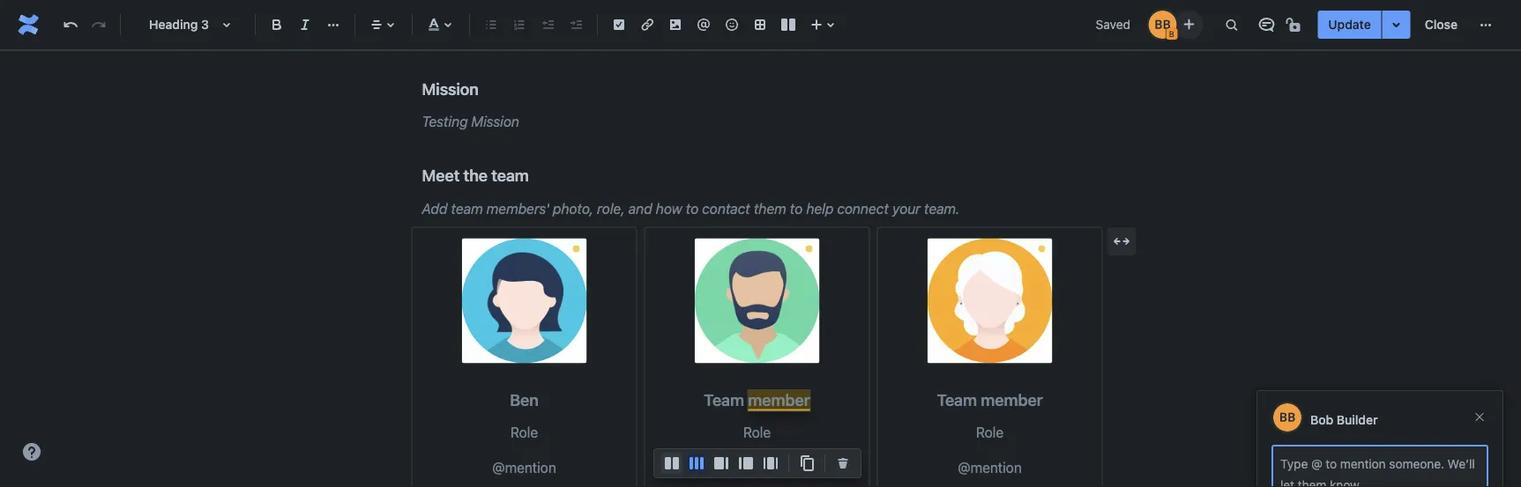 Task type: describe. For each thing, give the bounding box(es) containing it.
meet
[[422, 166, 460, 185]]

add
[[422, 200, 447, 217]]

team.
[[924, 200, 960, 217]]

role for team member
[[976, 424, 1004, 441]]

help image
[[21, 442, 42, 463]]

action item image
[[608, 14, 630, 35]]

1 team member from the left
[[704, 391, 810, 410]]

heading 3
[[149, 17, 209, 32]]

connect
[[837, 200, 889, 217]]

2 team from the left
[[937, 391, 977, 410]]

align center image
[[366, 14, 387, 35]]

role for ben
[[510, 424, 538, 441]]

copy image
[[796, 453, 817, 474]]

close
[[1425, 17, 1458, 32]]

no restrictions image
[[1284, 14, 1305, 35]]

find and replace image
[[1221, 14, 1242, 35]]

contact
[[702, 200, 750, 217]]

2 member from the left
[[981, 391, 1043, 410]]

two columns image
[[661, 453, 682, 474]]

table image
[[749, 14, 771, 35]]

bullet list ⌘⇧8 image
[[481, 14, 502, 35]]

bob
[[1310, 413, 1333, 427]]

bob builder link
[[1310, 413, 1378, 427]]

your
[[892, 200, 920, 217]]

more image
[[1475, 14, 1496, 35]]

0 vertical spatial mission
[[422, 79, 479, 98]]

left sidebar image
[[735, 453, 757, 474]]

indent tab image
[[565, 14, 586, 35]]

saved
[[1096, 17, 1130, 32]]

right sidebar image
[[711, 453, 732, 474]]

@mention for ben
[[492, 459, 556, 476]]

invite to edit image
[[1178, 14, 1199, 35]]

emoji image
[[721, 14, 742, 35]]

photo,
[[553, 200, 594, 217]]

heading
[[149, 17, 198, 32]]

meet the team
[[422, 166, 529, 185]]

1 vertical spatial team
[[451, 200, 483, 217]]

1 vertical spatial mission
[[471, 113, 519, 130]]

testing
[[422, 113, 468, 130]]

3
[[201, 17, 209, 32]]

testing mission
[[422, 113, 519, 130]]

adjust update settings image
[[1386, 14, 1407, 35]]

ben
[[510, 391, 539, 410]]

redo ⌘⇧z image
[[88, 14, 109, 35]]

update button
[[1318, 11, 1381, 39]]

numbered list ⌘⇧7 image
[[509, 14, 530, 35]]

role,
[[597, 200, 625, 217]]

bold ⌘b image
[[266, 14, 287, 35]]



Task type: locate. For each thing, give the bounding box(es) containing it.
mission
[[422, 79, 479, 98], [471, 113, 519, 130]]

1 horizontal spatial team member
[[937, 391, 1043, 410]]

and
[[628, 200, 652, 217]]

bob builder image
[[1273, 404, 1301, 432]]

to left help
[[790, 200, 803, 217]]

3 @mention from the left
[[958, 459, 1022, 476]]

mention image
[[693, 14, 714, 35]]

1 horizontal spatial team
[[491, 166, 529, 185]]

team up members'
[[491, 166, 529, 185]]

1 horizontal spatial @mention
[[725, 459, 789, 476]]

close button
[[1414, 11, 1468, 39]]

remove image
[[832, 453, 854, 474]]

undo ⌘z image
[[60, 14, 81, 35]]

Main content area, start typing to enter text. text field
[[1280, 454, 1480, 488]]

@mention for team
[[725, 459, 789, 476]]

member
[[748, 391, 810, 410], [981, 391, 1043, 410]]

three columns with sidebars image
[[760, 453, 781, 474]]

italic ⌘i image
[[295, 14, 316, 35]]

to
[[686, 200, 698, 217], [790, 200, 803, 217]]

1 team from the left
[[704, 391, 744, 410]]

go wide image
[[1111, 231, 1132, 252]]

0 horizontal spatial team member
[[704, 391, 810, 410]]

1 horizontal spatial member
[[981, 391, 1043, 410]]

1 horizontal spatial to
[[790, 200, 803, 217]]

editor toolbar toolbar
[[654, 450, 861, 488]]

0 horizontal spatial role
[[510, 424, 538, 441]]

1 horizontal spatial team
[[937, 391, 977, 410]]

1 member from the left
[[748, 391, 810, 410]]

update
[[1328, 17, 1371, 32]]

close icon image
[[1473, 410, 1487, 424]]

0 horizontal spatial @mention
[[492, 459, 556, 476]]

2 horizontal spatial role
[[976, 424, 1004, 441]]

2 team member from the left
[[937, 391, 1043, 410]]

comment icon image
[[1256, 14, 1277, 35]]

2 horizontal spatial @mention
[[958, 459, 1022, 476]]

mission right 'testing'
[[471, 113, 519, 130]]

how
[[656, 200, 682, 217]]

1 to from the left
[[686, 200, 698, 217]]

heading 3 button
[[128, 5, 248, 44]]

mission up 'testing'
[[422, 79, 479, 98]]

role
[[510, 424, 538, 441], [743, 424, 771, 441], [976, 424, 1004, 441]]

0 horizontal spatial to
[[686, 200, 698, 217]]

bob builder image
[[1148, 11, 1177, 39]]

0 horizontal spatial team
[[704, 391, 744, 410]]

members'
[[486, 200, 549, 217]]

team
[[491, 166, 529, 185], [451, 200, 483, 217]]

2 @mention from the left
[[725, 459, 789, 476]]

2 to from the left
[[790, 200, 803, 217]]

three columns image
[[686, 453, 707, 474]]

layouts image
[[778, 14, 799, 35]]

builder
[[1337, 413, 1378, 427]]

them
[[754, 200, 786, 217]]

team member
[[704, 391, 810, 410], [937, 391, 1043, 410]]

0 horizontal spatial team
[[451, 200, 483, 217]]

@mention
[[492, 459, 556, 476], [725, 459, 789, 476], [958, 459, 1022, 476]]

2 role from the left
[[743, 424, 771, 441]]

outdent ⇧tab image
[[537, 14, 558, 35]]

1 @mention from the left
[[492, 459, 556, 476]]

0 vertical spatial team
[[491, 166, 529, 185]]

1 horizontal spatial role
[[743, 424, 771, 441]]

1 role from the left
[[510, 424, 538, 441]]

role for team
[[743, 424, 771, 441]]

add team members' photo, role, and how to contact them to help connect your team.
[[422, 200, 960, 217]]

help
[[806, 200, 833, 217]]

@mention for team member
[[958, 459, 1022, 476]]

confluence image
[[14, 11, 42, 39], [14, 11, 42, 39]]

the
[[463, 166, 488, 185]]

team right add
[[451, 200, 483, 217]]

to right the how at the left top of page
[[686, 200, 698, 217]]

0 horizontal spatial member
[[748, 391, 810, 410]]

bob builder
[[1310, 413, 1378, 427]]

team
[[704, 391, 744, 410], [937, 391, 977, 410]]

more formatting image
[[323, 14, 344, 35]]

link image
[[637, 14, 658, 35]]

add image, video, or file image
[[665, 14, 686, 35]]

3 role from the left
[[976, 424, 1004, 441]]



Task type: vqa. For each thing, say whether or not it's contained in the screenshot.
Add Image, Video, Or File
yes



